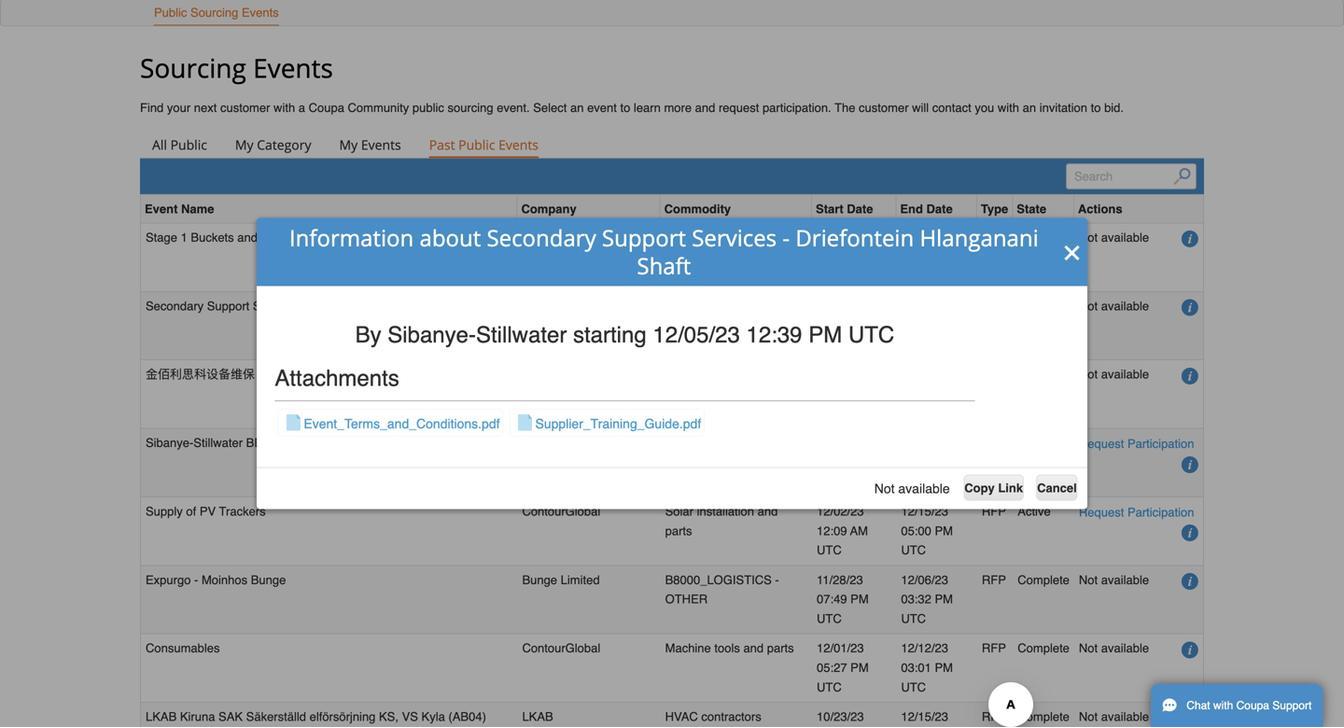 Task type: locate. For each thing, give the bounding box(es) containing it.
date for end date
[[926, 202, 953, 216]]

date right end
[[926, 202, 953, 216]]

request
[[719, 101, 759, 115]]

sibanye- up supply
[[146, 436, 194, 450]]

supply of pv trackers
[[146, 504, 266, 518]]

12/15/23 up 05:00
[[901, 504, 948, 518]]

sourcing up the next
[[140, 50, 246, 85]]

2 complete from the top
[[1018, 573, 1070, 587]]

0 horizontal spatial an
[[570, 101, 584, 115]]

utc inside 12/12/23 03:01 pm utc
[[901, 680, 926, 694]]

tab list
[[140, 131, 1204, 158]]

not for 12/10/23 07:00 am utc
[[1079, 367, 1098, 381]]

to left learn
[[620, 101, 630, 115]]

sibanye- inside information about secondary support services - driefontein hlanganani shaft dialog
[[388, 322, 476, 348]]

3 rfp from the top
[[982, 573, 1006, 587]]

an left invitation at the right of page
[[1023, 101, 1036, 115]]

stage 1 buckets and nozzles
[[146, 230, 304, 244]]

12:39 down "01:21"
[[817, 318, 847, 332]]

pm inside 12/15/23 05:00 pm utc
[[935, 524, 953, 538]]

1 horizontal spatial customer
[[859, 101, 909, 115]]

date for start date
[[847, 202, 873, 216]]

not available for 12/12/23 03:01 pm utc
[[1079, 641, 1149, 655]]

0 horizontal spatial services
[[253, 299, 299, 313]]

2 12/15/23 from the top
[[901, 710, 953, 727]]

date inside 'button'
[[847, 202, 873, 216]]

pm down 12/07/23 01:21 pm utc
[[851, 318, 869, 332]]

am inside 12/05/23 11:28 am utc
[[849, 387, 867, 401]]

and right installation
[[758, 504, 778, 518]]

utc down "01:21"
[[817, 269, 842, 283]]

sourcing up the sourcing events
[[190, 6, 238, 20]]

request for 12/19/23 12:00 pm utc
[[1079, 437, 1124, 451]]

kyla
[[421, 710, 445, 724]]

0 horizontal spatial 12:39
[[746, 322, 802, 348]]

secondary down 1
[[146, 299, 204, 313]]

2 request from the top
[[1079, 505, 1124, 519]]

0 horizontal spatial secondary
[[146, 299, 204, 313]]

request for 12/15/23 05:00 pm utc
[[1079, 505, 1124, 519]]

my for my events
[[339, 136, 358, 153]]

rfp
[[982, 230, 1006, 244], [982, 504, 1006, 518], [982, 573, 1006, 587], [982, 641, 1006, 655], [982, 710, 1006, 724]]

2 participation from the top
[[1128, 505, 1194, 519]]

1 vertical spatial support
[[207, 299, 250, 313]]

event name button
[[145, 199, 214, 219]]

pm for 12/05/23
[[851, 318, 869, 332]]

pm inside 12/05/23 12:39 pm utc
[[851, 318, 869, 332]]

miscellaneous mechanical components
[[665, 230, 807, 264]]

events down community
[[361, 136, 401, 153]]

date inside button
[[926, 202, 953, 216]]

11/28/23 07:49 pm utc
[[817, 573, 869, 626]]

parts right tools
[[767, 641, 794, 655]]

shaft down about
[[437, 299, 465, 313]]

with right you
[[998, 101, 1019, 115]]

- right expurgo
[[194, 573, 198, 587]]

1 horizontal spatial stillwater
[[476, 322, 567, 348]]

not inside information about secondary support services - driefontein hlanganani shaft dialog
[[874, 481, 895, 496]]

12/05/23 inside 12/05/23 11:28 am utc
[[817, 367, 864, 381]]

3104
[[665, 436, 692, 450]]

- left "01:21"
[[783, 223, 790, 253]]

1 contourglobal from the top
[[522, 230, 600, 244]]

12/07/23
[[817, 230, 864, 244]]

pm for 12/15/23
[[935, 524, 953, 538]]

12/07/23 01:21 pm utc
[[817, 230, 869, 283]]

to left bid.
[[1091, 101, 1101, 115]]

1 horizontal spatial coupa
[[1236, 699, 1269, 712]]

12:39 inside 12/05/23 12:39 pm utc
[[817, 318, 847, 332]]

you
[[975, 101, 994, 115]]

supplier_training_guide.pdf link
[[535, 416, 701, 431]]

date right start
[[847, 202, 873, 216]]

1 request participation from the top
[[1079, 437, 1194, 451]]

my for my category
[[235, 136, 254, 153]]

2 horizontal spatial sibanye-
[[522, 436, 570, 450]]

pm inside '12/06/23 03:32 pm utc'
[[935, 592, 953, 606]]

utc inside 12/07/23 01:21 pm utc
[[817, 269, 842, 283]]

parts for solar installation and parts
[[665, 524, 692, 538]]

with right chat
[[1213, 699, 1233, 712]]

request participation button
[[1079, 434, 1194, 454], [1079, 503, 1194, 522]]

parts for machine tools and parts
[[767, 641, 794, 655]]

past public events link
[[417, 131, 551, 158]]

available for 12/12/23 03:01 pm utc
[[1101, 641, 1149, 655]]

12/06/23 03:32 pm utc
[[901, 573, 953, 626]]

past
[[429, 136, 455, 153]]

0 vertical spatial services
[[692, 223, 777, 253]]

1 12/15/23 from the top
[[901, 504, 948, 518]]

nozzles
[[261, 230, 304, 244]]

information
[[289, 223, 414, 253]]

active
[[1018, 504, 1051, 518]]

1 vertical spatial request participation
[[1079, 505, 1194, 519]]

am inside the 12/10/23 07:00 am utc
[[934, 387, 952, 401]]

1 bunge from the left
[[251, 573, 286, 587]]

utc for 12/07/23 01:21 pm utc
[[817, 269, 842, 283]]

am down 12/02/23
[[850, 524, 868, 538]]

lkab left kiruna
[[146, 710, 177, 724]]

0 horizontal spatial to
[[620, 101, 630, 115]]

stillwater left starting
[[476, 322, 567, 348]]

1 horizontal spatial support
[[602, 223, 686, 253]]

pm down 11/28/23
[[851, 592, 869, 606]]

secondary
[[487, 223, 596, 253], [146, 299, 204, 313]]

12/15/23 down 12/12/23 03:01 pm utc
[[901, 710, 953, 727]]

2 date from the left
[[926, 202, 953, 216]]

type button
[[981, 199, 1008, 219]]

1 participation from the top
[[1128, 437, 1194, 451]]

am for 12:09
[[850, 524, 868, 538]]

am for 11:28
[[849, 387, 867, 401]]

1 horizontal spatial an
[[1023, 101, 1036, 115]]

sourcing
[[190, 6, 238, 20], [140, 50, 246, 85]]

hvac contractors
[[665, 710, 761, 724]]

pm for 12/12/23
[[935, 661, 953, 675]]

events down event.
[[499, 136, 539, 153]]

0 vertical spatial request
[[1079, 437, 1124, 451]]

0 vertical spatial coupa
[[309, 101, 344, 115]]

utc down "11:28"
[[817, 406, 842, 420]]

tab list containing all public
[[140, 131, 1204, 158]]

contourglobal down company button
[[522, 230, 600, 244]]

- down nozzles
[[303, 299, 307, 313]]

not for 12/06/23 03:32 pm utc
[[1079, 573, 1098, 587]]

customer left will
[[859, 101, 909, 115]]

pm down 12/19/23
[[935, 455, 953, 469]]

1 vertical spatial request participation button
[[1079, 503, 1194, 522]]

sibanye-
[[388, 322, 476, 348], [146, 436, 194, 450], [522, 436, 570, 450]]

- right b8000_logistics at the bottom
[[775, 573, 779, 587]]

services down commodity button
[[692, 223, 777, 253]]

utc inside 12/05/23 06:59 am utc
[[817, 475, 842, 489]]

0 horizontal spatial my
[[235, 136, 254, 153]]

utc down the 08:00
[[901, 269, 926, 283]]

3 complete from the top
[[1018, 641, 1070, 655]]

public inside public sourcing events link
[[154, 6, 187, 20]]

an left event
[[570, 101, 584, 115]]

12/05/23 inside 12/05/23 06:59 am utc
[[817, 436, 864, 450]]

0 horizontal spatial hlanganani
[[372, 299, 434, 313]]

1 horizontal spatial shaft
[[637, 251, 691, 281]]

utc inside 12/01/23 05:27 pm utc
[[817, 680, 842, 694]]

public right all on the left
[[170, 136, 207, 153]]

support inside chat with coupa support button
[[1273, 699, 1312, 712]]

1 horizontal spatial services
[[692, 223, 777, 253]]

with left a on the top left
[[274, 101, 295, 115]]

5 rfp from the top
[[982, 710, 1006, 724]]

12/05/23 up "11:28"
[[817, 367, 864, 381]]

03:01
[[901, 661, 931, 675]]

lkab kiruna sak säkerställd elförsörjning ks, vs kyla (ab04)
[[146, 710, 486, 724]]

utc inside 12/05/23 11:28 am utc
[[817, 406, 842, 420]]

sibanye- down supplier_training_guide.pdf
[[522, 436, 570, 450]]

am right "11:28"
[[849, 387, 867, 401]]

bunge right moinhos
[[251, 573, 286, 587]]

- left s/w
[[695, 299, 699, 313]]

contourglobal for machine
[[522, 641, 600, 655]]

2 vertical spatial support
[[1273, 699, 1312, 712]]

stillwater for sibanye-stillwater bee and coida compliance
[[194, 436, 243, 450]]

1 horizontal spatial driefontein
[[796, 223, 914, 253]]

1 vertical spatial request
[[1079, 505, 1124, 519]]

1 request from the top
[[1079, 437, 1124, 451]]

available for 12/10/23 07:00 am utc
[[1101, 367, 1149, 381]]

lkab right (ab04)
[[522, 710, 553, 724]]

0 horizontal spatial bunge
[[251, 573, 286, 587]]

1 horizontal spatial my
[[339, 136, 358, 153]]

1 lkab from the left
[[146, 710, 177, 724]]

utc inside 11/28/23 07:49 pm utc
[[817, 612, 842, 626]]

contractors
[[701, 710, 761, 724]]

secondarysupport
[[665, 318, 766, 332]]

category
[[257, 136, 311, 153]]

12:39 up hardware
[[746, 322, 802, 348]]

2 my from the left
[[339, 136, 358, 153]]

2 request participation from the top
[[1079, 505, 1194, 519]]

request participation button for 12/15/23 05:00 pm utc
[[1079, 503, 1194, 522]]

0 horizontal spatial shaft
[[437, 299, 465, 313]]

public up the sourcing events
[[154, 6, 187, 20]]

complete
[[1018, 230, 1070, 244], [1018, 573, 1070, 587], [1018, 641, 1070, 655], [1018, 710, 1070, 724]]

miscellaneous
[[665, 230, 742, 244]]

utc up 12/05/23 11:28 am utc
[[848, 322, 894, 348]]

utc for 12/13/23 08:00 pm utc
[[901, 269, 926, 283]]

1 horizontal spatial hlanganani
[[920, 223, 1039, 253]]

12/05/23 down s/w
[[653, 322, 740, 348]]

parts inside the solar installation and parts
[[665, 524, 692, 538]]

1 an from the left
[[570, 101, 584, 115]]

utc for 11/28/23 07:49 pm utc
[[817, 612, 842, 626]]

driefontein down start date 'button'
[[796, 223, 914, 253]]

utc down 05:00
[[901, 543, 926, 557]]

solar
[[665, 504, 694, 518]]

support inside information about secondary support services - driefontein hlanganani shaft
[[602, 223, 686, 253]]

0 vertical spatial contourglobal
[[522, 230, 600, 244]]

rfp for 12/15/23
[[982, 504, 1006, 518]]

copy
[[964, 481, 995, 495]]

1 my from the left
[[235, 136, 254, 153]]

1 vertical spatial coupa
[[1236, 699, 1269, 712]]

hlanganani inside information about secondary support services - driefontein hlanganani shaft
[[920, 223, 1039, 253]]

pm inside '12/19/23 12:00 pm utc'
[[935, 455, 953, 469]]

events inside past public events link
[[499, 136, 539, 153]]

not available inside information about secondary support services - driefontein hlanganani shaft dialog
[[874, 481, 950, 496]]

utc down the 05:27
[[817, 680, 842, 694]]

utc up "11:28"
[[817, 338, 842, 352]]

12/06/23
[[901, 573, 948, 587]]

0 horizontal spatial parts
[[665, 524, 692, 538]]

1 customer from the left
[[220, 101, 270, 115]]

- for b8000_logistics - other
[[775, 573, 779, 587]]

0 horizontal spatial support
[[207, 299, 250, 313]]

and right tools
[[743, 641, 764, 655]]

rfp for 12/06/23
[[982, 573, 1006, 587]]

my left category
[[235, 136, 254, 153]]

utc down "07:49"
[[817, 612, 842, 626]]

available
[[1101, 230, 1149, 244], [1101, 299, 1149, 313], [1101, 367, 1149, 381], [898, 481, 950, 496], [1101, 573, 1149, 587], [1101, 641, 1149, 655], [1101, 710, 1149, 724]]

4 rfp from the top
[[982, 641, 1006, 655]]

event_terms_and_conditions.pdf
[[304, 416, 500, 431]]

pm inside 11/28/23 07:49 pm utc
[[851, 592, 869, 606]]

limited
[[561, 573, 600, 587]]

utc down 07:00
[[901, 406, 926, 420]]

coida
[[297, 436, 335, 450]]

2 horizontal spatial with
[[1213, 699, 1233, 712]]

2 contourglobal from the top
[[522, 504, 600, 518]]

pm inside 12/01/23 05:27 pm utc
[[851, 661, 869, 675]]

10/23/23
[[817, 710, 868, 727]]

0 horizontal spatial stillwater
[[194, 436, 243, 450]]

pm right 05:00
[[935, 524, 953, 538]]

supplier_training_guide.pdf
[[535, 416, 701, 431]]

am for 07:00
[[934, 387, 952, 401]]

stillwater inside information about secondary support services - driefontein hlanganani shaft dialog
[[476, 322, 567, 348]]

customer right the next
[[220, 101, 270, 115]]

machine tools and parts
[[665, 641, 794, 655]]

complete for 12/13/23
[[1018, 230, 1070, 244]]

pm down 12/06/23
[[935, 592, 953, 606]]

- inside b8000_logistics - other
[[775, 573, 779, 587]]

an
[[570, 101, 584, 115], [1023, 101, 1036, 115]]

2 rfp from the top
[[982, 504, 1006, 518]]

1 horizontal spatial parts
[[767, 641, 794, 655]]

1 vertical spatial secondary
[[146, 299, 204, 313]]

hlanganani up by
[[372, 299, 434, 313]]

and right 'bee'
[[274, 436, 294, 450]]

sibanye- right by
[[388, 322, 476, 348]]

1 vertical spatial 12/15/23
[[901, 710, 953, 727]]

12:00
[[901, 455, 931, 469]]

utc inside 12/05/23 12:39 pm utc
[[817, 338, 842, 352]]

1 horizontal spatial to
[[1091, 101, 1101, 115]]

pm inside 12/07/23 01:21 pm utc
[[851, 250, 869, 264]]

not
[[1079, 230, 1098, 244], [1079, 299, 1098, 313], [1079, 367, 1098, 381], [874, 481, 895, 496], [1079, 573, 1098, 587], [1079, 641, 1098, 655], [1079, 710, 1098, 724]]

2 lkab from the left
[[522, 710, 553, 724]]

bunge limited
[[522, 573, 600, 587]]

driefontein inside information about secondary support services - driefontein hlanganani shaft
[[796, 223, 914, 253]]

am for 06:59
[[850, 455, 868, 469]]

am inside '12/02/23 12:09 am utc'
[[850, 524, 868, 538]]

05:00
[[901, 524, 931, 538]]

1 rfp from the top
[[982, 230, 1006, 244]]

utc down 03:01
[[901, 680, 926, 694]]

pm down 12/01/23
[[851, 661, 869, 675]]

0 horizontal spatial driefontein
[[310, 299, 369, 313]]

hlanganani down type button
[[920, 223, 1039, 253]]

utc inside 12/13/23 08:00 pm utc
[[901, 269, 926, 283]]

1 horizontal spatial sibanye-
[[388, 322, 476, 348]]

events inside public sourcing events link
[[242, 6, 279, 20]]

contourglobal down bunge limited
[[522, 641, 600, 655]]

coupa right a on the top left
[[309, 101, 344, 115]]

copy link
[[964, 481, 1023, 495]]

utc down 06:59
[[817, 475, 842, 489]]

secondary down company button
[[487, 223, 596, 253]]

2 vertical spatial contourglobal
[[522, 641, 600, 655]]

utc for 12/06/23 03:32 pm utc
[[901, 612, 926, 626]]

0 vertical spatial parts
[[665, 524, 692, 538]]

end date
[[900, 202, 953, 216]]

elförsörjning
[[310, 710, 376, 724]]

bunge left "limited"
[[522, 573, 557, 587]]

0 vertical spatial sourcing
[[190, 6, 238, 20]]

utc for 12/15/23 05:00 pm utc
[[901, 543, 926, 557]]

events up the sourcing events
[[242, 6, 279, 20]]

1 horizontal spatial bunge
[[522, 573, 557, 587]]

utc
[[817, 269, 842, 283], [901, 269, 926, 283], [848, 322, 894, 348], [817, 338, 842, 352], [817, 406, 842, 420], [901, 406, 926, 420], [817, 475, 842, 489], [901, 475, 926, 489], [817, 543, 842, 557], [901, 543, 926, 557], [817, 612, 842, 626], [901, 612, 926, 626], [817, 680, 842, 694], [901, 680, 926, 694]]

12/12/23
[[901, 641, 948, 655]]

utc inside '12/02/23 12:09 am utc'
[[817, 543, 842, 557]]

0 vertical spatial shaft
[[637, 251, 691, 281]]

and right more
[[695, 101, 715, 115]]

0 vertical spatial request participation button
[[1079, 434, 1194, 454]]

participation for 12/19/23 12:00 pm utc
[[1128, 437, 1194, 451]]

1 complete from the top
[[1018, 230, 1070, 244]]

participation for 12/15/23 05:00 pm utc
[[1128, 505, 1194, 519]]

public for all
[[170, 136, 207, 153]]

support for chat
[[1273, 699, 1312, 712]]

pm down 12/13/23
[[935, 250, 953, 264]]

utc down 12:09
[[817, 543, 842, 557]]

12:39 inside information about secondary support services - driefontein hlanganani shaft dialog
[[746, 322, 802, 348]]

stillwater left 'bee'
[[194, 436, 243, 450]]

public inside all public link
[[170, 136, 207, 153]]

select
[[533, 101, 567, 115]]

am down 12/10/23
[[934, 387, 952, 401]]

public inside past public events link
[[458, 136, 495, 153]]

pm down 12/12/23
[[935, 661, 953, 675]]

2011
[[665, 299, 691, 313]]

and inside the solar installation and parts
[[758, 504, 778, 518]]

contourglobal up bunge limited
[[522, 504, 600, 518]]

find
[[140, 101, 164, 115]]

services down nozzles
[[253, 299, 299, 313]]

learn
[[634, 101, 661, 115]]

am inside 12/05/23 06:59 am utc
[[850, 455, 868, 469]]

stillwater
[[476, 322, 567, 348], [194, 436, 243, 450], [570, 436, 619, 450]]

1 horizontal spatial secondary
[[487, 223, 596, 253]]

parts down solar
[[665, 524, 692, 538]]

0 vertical spatial participation
[[1128, 437, 1194, 451]]

0 vertical spatial support
[[602, 223, 686, 253]]

12/05/23 inside 12/05/23 12:39 pm utc
[[817, 299, 864, 313]]

am right 06:59
[[850, 455, 868, 469]]

services inside information about secondary support services - driefontein hlanganani shaft
[[692, 223, 777, 253]]

my category
[[235, 136, 311, 153]]

utc inside 12/15/23 05:00 pm utc
[[901, 543, 926, 557]]

pm down 12/07/23
[[851, 250, 869, 264]]

utc inside '12/06/23 03:32 pm utc'
[[901, 612, 926, 626]]

driefontein up by
[[310, 299, 369, 313]]

12/05/23 down 12/07/23 01:21 pm utc
[[817, 299, 864, 313]]

actions
[[1078, 202, 1123, 216]]

lkab for lkab kiruna sak säkerställd elförsörjning ks, vs kyla (ab04)
[[146, 710, 177, 724]]

0 vertical spatial driefontein
[[796, 223, 914, 253]]

driefontein
[[796, 223, 914, 253], [310, 299, 369, 313]]

12/05/23 up 06:59
[[817, 436, 864, 450]]

1 vertical spatial shaft
[[437, 299, 465, 313]]

name
[[181, 202, 214, 216]]

will
[[912, 101, 929, 115]]

lkab
[[146, 710, 177, 724], [522, 710, 553, 724]]

-
[[783, 223, 790, 253], [303, 299, 307, 313], [695, 299, 699, 313], [696, 436, 700, 450], [194, 573, 198, 587], [775, 573, 779, 587]]

public right past
[[458, 136, 495, 153]]

pm inside 12/13/23 08:00 pm utc
[[935, 250, 953, 264]]

1 horizontal spatial date
[[926, 202, 953, 216]]

pm for 12/19/23
[[935, 455, 953, 469]]

public sourcing events
[[154, 6, 279, 20]]

1 date from the left
[[847, 202, 873, 216]]

sourcing
[[448, 101, 493, 115]]

0 horizontal spatial with
[[274, 101, 295, 115]]

2 horizontal spatial stillwater
[[570, 436, 619, 450]]

2 customer from the left
[[859, 101, 909, 115]]

0 vertical spatial secondary
[[487, 223, 596, 253]]

and left nozzles
[[237, 230, 258, 244]]

participation
[[1128, 437, 1194, 451], [1128, 505, 1194, 519]]

available for 12/13/23 08:00 pm utc
[[1101, 230, 1149, 244]]

not available
[[1079, 230, 1149, 244], [1079, 299, 1149, 313], [1079, 367, 1149, 381], [874, 481, 950, 496], [1079, 573, 1149, 587], [1079, 641, 1149, 655], [1079, 710, 1149, 724]]

network hardware maintenance
[[665, 367, 766, 401]]

0 horizontal spatial customer
[[220, 101, 270, 115]]

0 vertical spatial request participation
[[1079, 437, 1194, 451]]

bid.
[[1104, 101, 1124, 115]]

utc down 12:00
[[901, 475, 926, 489]]

0 horizontal spatial sibanye-
[[146, 436, 194, 450]]

utc down 03:32
[[901, 612, 926, 626]]

pm up "11:28"
[[809, 322, 842, 348]]

utc inside the 12/10/23 07:00 am utc
[[901, 406, 926, 420]]

1 vertical spatial parts
[[767, 641, 794, 655]]

- right the 3104
[[696, 436, 700, 450]]

am
[[849, 387, 867, 401], [934, 387, 952, 401], [850, 455, 868, 469], [850, 524, 868, 538]]

not available for 12/10/23 07:00 am utc
[[1079, 367, 1149, 381]]

request participation for 12/15/23 05:00 pm utc
[[1079, 505, 1194, 519]]

0 vertical spatial 12/15/23
[[901, 504, 948, 518]]

0 horizontal spatial date
[[847, 202, 873, 216]]

hlanganani
[[920, 223, 1039, 253], [372, 299, 434, 313]]

1 vertical spatial contourglobal
[[522, 504, 600, 518]]

to
[[620, 101, 630, 115], [1091, 101, 1101, 115]]

12/10/23 07:00 am utc
[[901, 367, 952, 420]]

1 request participation button from the top
[[1079, 434, 1194, 454]]

sourcing events
[[140, 50, 333, 85]]

2 horizontal spatial support
[[1273, 699, 1312, 712]]

12/15/23 inside 12/15/23 05:00 pm utc
[[901, 504, 948, 518]]

utc for 12/19/23 12:00 pm utc
[[901, 475, 926, 489]]

my down community
[[339, 136, 358, 153]]

secondary support services - driefontein hlanganani shaft
[[146, 299, 465, 313]]

shaft up 2011
[[637, 251, 691, 281]]

- inside information about secondary support services - driefontein hlanganani shaft
[[783, 223, 790, 253]]

0 vertical spatial hlanganani
[[920, 223, 1039, 253]]

coupa right chat
[[1236, 699, 1269, 712]]

with inside button
[[1213, 699, 1233, 712]]

pm inside 12/12/23 03:01 pm utc
[[935, 661, 953, 675]]

12/19/23 12:00 pm utc
[[901, 436, 953, 489]]

2 to from the left
[[1091, 101, 1101, 115]]

stillwater down supplier_training_guide.pdf link
[[570, 436, 619, 450]]

not available for 12/06/23 03:32 pm utc
[[1079, 573, 1149, 587]]

0 horizontal spatial lkab
[[146, 710, 177, 724]]

1 vertical spatial driefontein
[[310, 299, 369, 313]]

- inside 2011 - s/w secondarysupport
[[695, 299, 699, 313]]

1 horizontal spatial 12:39
[[817, 318, 847, 332]]

- for expurgo - moinhos bunge
[[194, 573, 198, 587]]

12/05/23
[[817, 299, 864, 313], [653, 322, 740, 348], [817, 367, 864, 381], [817, 436, 864, 450]]

1 vertical spatial participation
[[1128, 505, 1194, 519]]

12/05/23 for 2011 - s/w secondarysupport
[[817, 299, 864, 313]]

1 horizontal spatial lkab
[[522, 710, 553, 724]]

3 contourglobal from the top
[[522, 641, 600, 655]]

2 request participation button from the top
[[1079, 503, 1194, 522]]

utc inside '12/19/23 12:00 pm utc'
[[901, 475, 926, 489]]

coupa
[[309, 101, 344, 115], [1236, 699, 1269, 712]]



Task type: vqa. For each thing, say whether or not it's contained in the screenshot.


Task type: describe. For each thing, give the bounding box(es) containing it.
1 vertical spatial hlanganani
[[372, 299, 434, 313]]

12/13/23
[[901, 230, 948, 244]]

12/02/23
[[817, 504, 864, 518]]

request participation button for 12/19/23 12:00 pm utc
[[1079, 434, 1194, 454]]

1 horizontal spatial with
[[998, 101, 1019, 115]]

expurgo
[[146, 573, 191, 587]]

08:00
[[901, 250, 931, 264]]

12/15/23 05:00 pm utc
[[901, 504, 953, 557]]

05:27
[[817, 661, 847, 675]]

all
[[152, 136, 167, 153]]

ks,
[[379, 710, 399, 724]]

contourglobal for solar
[[522, 504, 600, 518]]

12/10/23
[[901, 367, 948, 381]]

3104 - screenings
[[665, 436, 764, 450]]

金佰利思科设备维保
[[146, 367, 255, 381]]

not for 12/12/23 03:01 pm utc
[[1079, 641, 1098, 655]]

s/w
[[702, 299, 725, 313]]

public for past
[[458, 136, 495, 153]]

moinhos
[[202, 573, 247, 587]]

more
[[664, 101, 692, 115]]

lkab for lkab
[[522, 710, 553, 724]]

utc for 12/01/23 05:27 pm utc
[[817, 680, 842, 694]]

11/28/23
[[817, 573, 863, 587]]

expurgo - moinhos bunge
[[146, 573, 286, 587]]

sibanye- for sibanye-stillwater
[[522, 436, 570, 450]]

not available for 12/13/23 08:00 pm utc
[[1079, 230, 1149, 244]]

shaft inside information about secondary support services - driefontein hlanganani shaft
[[637, 251, 691, 281]]

events inside my events link
[[361, 136, 401, 153]]

event
[[145, 202, 178, 216]]

public
[[412, 101, 444, 115]]

coupa inside button
[[1236, 699, 1269, 712]]

participation.
[[763, 101, 831, 115]]

vs
[[402, 710, 418, 724]]

bee
[[246, 436, 270, 450]]

close image
[[1063, 243, 1082, 262]]

12/02/23 12:09 am utc
[[817, 504, 868, 557]]

utc for 12/02/23 12:09 am utc
[[817, 543, 842, 557]]

12/05/23 for network hardware maintenance
[[817, 367, 864, 381]]

utc for 12/12/23 03:01 pm utc
[[901, 680, 926, 694]]

not for 12/15/23
[[1079, 710, 1098, 724]]

hvac
[[665, 710, 698, 724]]

12/05/23 for 3104 - screenings
[[817, 436, 864, 450]]

- for 3104 - screenings
[[696, 436, 700, 450]]

12/05/23 12:39 pm utc
[[817, 299, 869, 352]]

4 complete from the top
[[1018, 710, 1070, 724]]

pm for 12/06/23
[[935, 592, 953, 606]]

rfp for 12/13/23
[[982, 230, 1006, 244]]

end date button
[[900, 199, 953, 219]]

about
[[420, 223, 481, 253]]

event
[[587, 101, 617, 115]]

pm inside information about secondary support services - driefontein hlanganani shaft dialog
[[809, 322, 842, 348]]

my events
[[339, 136, 401, 153]]

sibanye-stillwater bee and coida compliance
[[146, 436, 403, 450]]

(ab04)
[[448, 710, 486, 724]]

1 vertical spatial services
[[253, 299, 299, 313]]

12/05/23 11:28 am utc
[[817, 367, 867, 420]]

b8000_logistics
[[665, 573, 772, 587]]

2 bunge from the left
[[522, 573, 557, 587]]

screenings
[[703, 436, 764, 450]]

stage
[[146, 230, 177, 244]]

07:00
[[901, 387, 931, 401]]

support for information
[[602, 223, 686, 253]]

complete for 12/12/23
[[1018, 641, 1070, 655]]

available for 12/06/23 03:32 pm utc
[[1101, 573, 1149, 587]]

company button
[[521, 199, 577, 219]]

sibanye-stillwater
[[522, 436, 619, 450]]

säkerställd
[[246, 710, 306, 724]]

- for 2011 - s/w secondarysupport
[[695, 299, 699, 313]]

events up a on the top left
[[253, 50, 333, 85]]

utc for 12/05/23 06:59 am utc
[[817, 475, 842, 489]]

pm for 12/07/23
[[851, 250, 869, 264]]

available inside information about secondary support services - driefontein hlanganani shaft dialog
[[898, 481, 950, 496]]

buckets
[[191, 230, 234, 244]]

information about secondary support services - driefontein hlanganani shaft
[[289, 223, 1039, 281]]

utc inside information about secondary support services - driefontein hlanganani shaft dialog
[[848, 322, 894, 348]]

2011 - s/w secondarysupport
[[665, 299, 766, 332]]

supply
[[146, 504, 183, 518]]

solar installation and parts
[[665, 504, 778, 538]]

link
[[998, 481, 1023, 495]]

the
[[835, 101, 855, 115]]

past public events
[[429, 136, 539, 153]]

network
[[665, 367, 710, 381]]

utc for 12/10/23 07:00 am utc
[[901, 406, 926, 420]]

community
[[348, 101, 409, 115]]

12:09
[[817, 524, 847, 538]]

my category link
[[223, 131, 323, 158]]

chat with coupa support
[[1187, 699, 1312, 712]]

actions button
[[1078, 199, 1123, 219]]

starting
[[573, 322, 647, 348]]

1 to from the left
[[620, 101, 630, 115]]

stillwater for sibanye-stillwater
[[570, 436, 619, 450]]

1 vertical spatial sourcing
[[140, 50, 246, 85]]

request participation for 12/19/23 12:00 pm utc
[[1079, 437, 1194, 451]]

chat
[[1187, 699, 1210, 712]]

07:49
[[817, 592, 847, 606]]

utc for 12/05/23 12:39 pm utc
[[817, 338, 842, 352]]

complete for 12/06/23
[[1018, 573, 1070, 587]]

company
[[521, 202, 577, 216]]

all public link
[[140, 131, 219, 158]]

pm for 11/28/23
[[851, 592, 869, 606]]

mechanical
[[745, 230, 807, 244]]

chat with coupa support button
[[1151, 684, 1323, 727]]

12/15/23 for 12/15/23 05:00 pm utc
[[901, 504, 948, 518]]

sibanye- for sibanye-stillwater bee and coida compliance
[[146, 436, 194, 450]]

start date button
[[816, 199, 873, 219]]

Search text field
[[1066, 163, 1197, 189]]

0 horizontal spatial coupa
[[309, 101, 344, 115]]

hardware
[[713, 367, 766, 381]]

of
[[186, 504, 196, 518]]

not for 12/13/23 08:00 pm utc
[[1079, 230, 1098, 244]]

utc for 12/05/23 11:28 am utc
[[817, 406, 842, 420]]

pm for 12/13/23
[[935, 250, 953, 264]]

secondary inside information about secondary support services - driefontein hlanganani shaft
[[487, 223, 596, 253]]

not available for 12/15/23
[[1079, 710, 1149, 724]]

kiruna
[[180, 710, 215, 724]]

available for 12/15/23
[[1101, 710, 1149, 724]]

type state
[[981, 202, 1046, 216]]

attachments
[[275, 365, 399, 391]]

your
[[167, 101, 191, 115]]

a
[[298, 101, 305, 115]]

other
[[665, 592, 708, 606]]

start
[[816, 202, 844, 216]]

rfp for 12/12/23
[[982, 641, 1006, 655]]

search image
[[1174, 168, 1191, 185]]

12/05/23 inside information about secondary support services - driefontein hlanganani shaft dialog
[[653, 322, 740, 348]]

information about secondary support services - driefontein hlanganani shaft dialog
[[257, 218, 1088, 509]]

11:28
[[817, 387, 846, 401]]

2 an from the left
[[1023, 101, 1036, 115]]

06:59
[[817, 455, 847, 469]]

12/15/23 for 12/15/23
[[901, 710, 953, 727]]

pv
[[200, 504, 216, 518]]

contourglobal for miscellaneous
[[522, 230, 600, 244]]

pm for 12/01/23
[[851, 661, 869, 675]]

machine
[[665, 641, 711, 655]]



